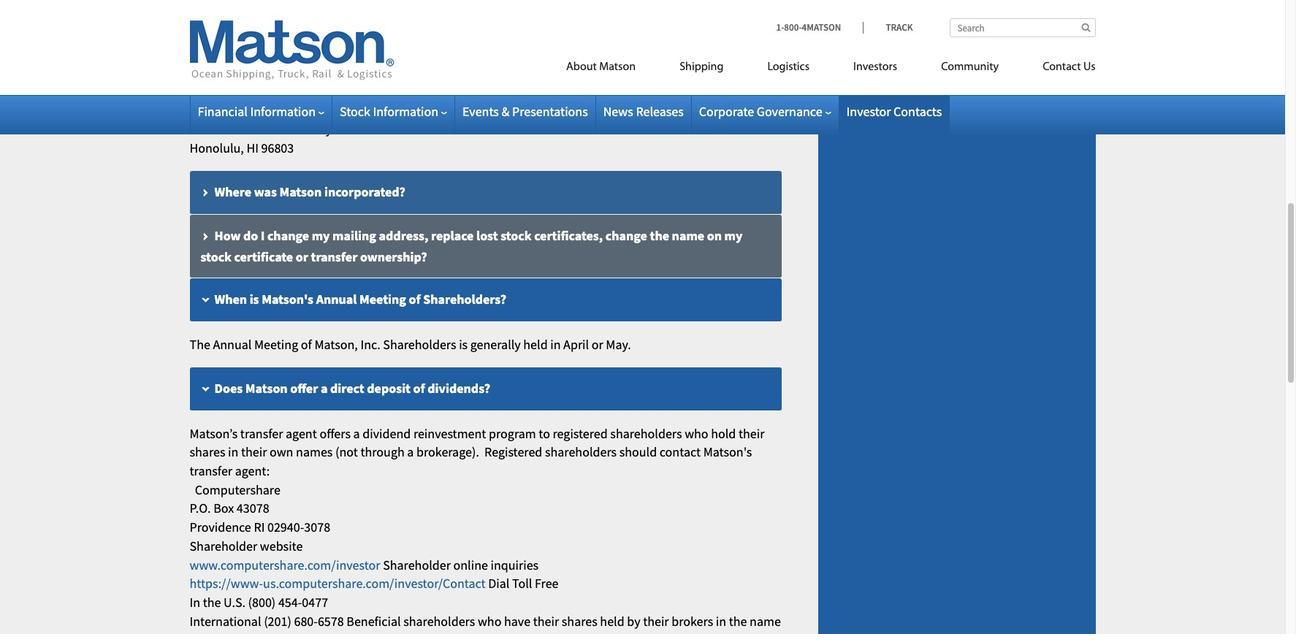 Task type: locate. For each thing, give the bounding box(es) containing it.
name"
[[372, 632, 409, 634]]

inc. up sand
[[236, 102, 256, 119]]

office?
[[457, 57, 495, 74]]

0 horizontal spatial held
[[524, 336, 548, 353]]

1 horizontal spatial held
[[600, 613, 625, 630]]

events & presentations link
[[463, 103, 588, 120]]

1 vertical spatial in
[[228, 444, 239, 461]]

registered
[[553, 425, 608, 442]]

0 horizontal spatial inc.
[[236, 102, 256, 119]]

i
[[261, 227, 265, 244]]

matson inside does matson offer a direct deposit of dividends? tab
[[245, 380, 288, 397]]

of up 'stock'
[[329, 57, 341, 74]]

transfer
[[311, 248, 358, 265], [240, 425, 283, 442], [190, 463, 233, 480]]

days right 60 on the top left
[[273, 13, 298, 30]]

what is the address of matson's corporate office? tab panel
[[190, 101, 782, 158]]

1 horizontal spatial inc.
[[361, 336, 381, 353]]

of up offer
[[301, 336, 312, 353]]

transfer up own
[[240, 425, 283, 442]]

mailing
[[333, 227, 376, 244]]

to left the 'file'
[[293, 0, 305, 11]]

0 vertical spatial or
[[296, 248, 308, 265]]

1 vertical spatial should
[[412, 632, 449, 634]]

0 horizontal spatial annual
[[213, 336, 252, 353]]

transfer up computershare
[[190, 463, 233, 480]]

the down the international at the bottom of the page
[[203, 632, 221, 634]]

my left mailing
[[312, 227, 330, 244]]

2 vertical spatial or
[[318, 632, 330, 634]]

matson, up 1411
[[190, 102, 233, 119]]

with inside matson is required to file its financial results with the sec no more than 40 days after the end of the fiscal quarter and 60 days from the end of the fiscal year.
[[432, 0, 456, 11]]

in up agent:
[[228, 444, 239, 461]]

shareholder up us.computershare.com/investor/contact
[[383, 557, 451, 573]]

0 horizontal spatial information
[[250, 103, 316, 120]]

about
[[566, 61, 597, 73]]

1 horizontal spatial matson,
[[315, 336, 358, 353]]

transfer down mailing
[[311, 248, 358, 265]]

2 vertical spatial a
[[407, 444, 414, 461]]

the left the on
[[650, 227, 670, 244]]

inc. down when is matson's annual meeting of shareholders? at the top of the page
[[361, 336, 381, 353]]

1 vertical spatial address
[[452, 632, 495, 634]]

annual down mailing
[[316, 291, 357, 308]]

with up year.
[[432, 0, 456, 11]]

a right through
[[407, 444, 414, 461]]

who
[[685, 425, 709, 442], [478, 613, 502, 630]]

0 horizontal spatial to
[[293, 0, 305, 11]]

0 horizontal spatial matson's
[[262, 291, 314, 308]]

the up shipping
[[710, 0, 729, 11]]

0 vertical spatial end
[[673, 0, 694, 11]]

the up the 'brokers.'
[[729, 613, 747, 630]]

what
[[215, 57, 244, 74]]

a
[[321, 380, 328, 397], [353, 425, 360, 442], [407, 444, 414, 461]]

0 horizontal spatial days
[[273, 13, 298, 30]]

0 vertical spatial should
[[620, 444, 657, 461]]

in inside tab panel
[[551, 336, 561, 353]]

680-
[[294, 613, 318, 630]]

0 vertical spatial with
[[432, 0, 456, 11]]

of down in
[[190, 632, 201, 634]]

1 horizontal spatial in
[[551, 336, 561, 353]]

the annual meeting of matson, inc. shareholders is generally held in april or may.
[[190, 336, 631, 353]]

information up island
[[250, 103, 316, 120]]

stock
[[501, 227, 532, 244], [201, 248, 232, 265]]

address left the any
[[452, 632, 495, 634]]

stock information
[[340, 103, 439, 120]]

1 horizontal spatial information
[[373, 103, 439, 120]]

end down financial
[[351, 13, 372, 30]]

search image
[[1082, 23, 1091, 32]]

0 vertical spatial fiscal
[[731, 0, 760, 11]]

matters
[[602, 632, 644, 634]]

of inside tab
[[413, 380, 425, 397]]

0 vertical spatial name
[[672, 227, 705, 244]]

0 horizontal spatial transfer
[[190, 463, 233, 480]]

02940-
[[267, 519, 304, 536]]

stock information link
[[340, 103, 447, 120]]

1 vertical spatial annual
[[213, 336, 252, 353]]

with inside "matson's transfer agent offers a dividend reinvestment program to registered shareholders who hold their shares in their own names (not through a brokerage).  registered shareholders should contact matson's transfer agent: computershare p.o. box 43078 providence ri 02940-3078 shareholder website www.computershare.com/investor shareholder online inquiries https://www-us.computershare.com/investor/contact dial toll free in the u.s. (800) 454-0477 international (201) 680-6578  beneficial shareholders who have their shares held by their brokers in the name of the brokerage house or "street name" should address any administrative matters with their brokers."
[[647, 632, 671, 634]]

year.
[[440, 13, 466, 30]]

change
[[267, 227, 309, 244], [606, 227, 648, 244]]

of down financial
[[374, 13, 385, 30]]

financial information link
[[198, 103, 325, 120]]

the down the its
[[330, 13, 348, 30]]

change right i on the top left
[[267, 227, 309, 244]]

0 vertical spatial shares
[[190, 444, 225, 461]]

0 vertical spatial meeting
[[360, 291, 406, 308]]

required
[[244, 0, 291, 11]]

shares up administrative
[[562, 613, 598, 630]]

corporate governance link
[[699, 103, 832, 120]]

us
[[1084, 61, 1096, 73]]

1 horizontal spatial with
[[647, 632, 671, 634]]

matson's inside "tab"
[[344, 57, 396, 74]]

is
[[232, 0, 241, 11], [247, 57, 257, 74], [250, 291, 259, 308], [459, 336, 468, 353]]

box
[[214, 500, 234, 517]]

2 horizontal spatial transfer
[[311, 248, 358, 265]]

1 vertical spatial stock
[[201, 248, 232, 265]]

matson, inside matson, inc. 1411 sand island parkway honolulu, hi 96803
[[190, 102, 233, 119]]

is right what on the left
[[247, 57, 257, 74]]

a up (not
[[353, 425, 360, 442]]

community link
[[920, 54, 1021, 84]]

matson's up 'stock'
[[344, 57, 396, 74]]

0 vertical spatial address
[[281, 57, 327, 74]]

1 vertical spatial transfer
[[240, 425, 283, 442]]

held right generally
[[524, 336, 548, 353]]

1 horizontal spatial fiscal
[[731, 0, 760, 11]]

shareholders
[[611, 425, 682, 442], [545, 444, 617, 461], [404, 613, 475, 630]]

0 horizontal spatial address
[[281, 57, 327, 74]]

address down from
[[281, 57, 327, 74]]

0 vertical spatial to
[[293, 0, 305, 11]]

0 vertical spatial transfer
[[311, 248, 358, 265]]

days right 40
[[596, 0, 622, 11]]

name left the on
[[672, 227, 705, 244]]

held up matters
[[600, 613, 625, 630]]

0 horizontal spatial with
[[432, 0, 456, 11]]

1 my from the left
[[312, 227, 330, 244]]

investors link
[[832, 54, 920, 84]]

2 horizontal spatial matson's
[[704, 444, 752, 461]]

or
[[296, 248, 308, 265], [592, 336, 604, 353], [318, 632, 330, 634]]

matson right the "about"
[[600, 61, 636, 73]]

matson's down 'certificate' on the top left of the page
[[262, 291, 314, 308]]

1 horizontal spatial or
[[318, 632, 330, 634]]

0 vertical spatial matson,
[[190, 102, 233, 119]]

or down 6578
[[318, 632, 330, 634]]

1-800-4matson
[[777, 21, 842, 34]]

name inside "matson's transfer agent offers a dividend reinvestment program to registered shareholders who hold their shares in their own names (not through a brokerage).  registered shareholders should contact matson's transfer agent: computershare p.o. box 43078 providence ri 02940-3078 shareholder website www.computershare.com/investor shareholder online inquiries https://www-us.computershare.com/investor/contact dial toll free in the u.s. (800) 454-0477 international (201) 680-6578  beneficial shareholders who have their shares held by their brokers in the name of the brokerage house or "street name" should address any administrative matters with their brokers."
[[750, 613, 781, 630]]

1 vertical spatial end
[[351, 13, 372, 30]]

may.
[[606, 336, 631, 353]]

matson, up direct
[[315, 336, 358, 353]]

1 horizontal spatial who
[[685, 425, 709, 442]]

shareholder down providence in the left of the page
[[190, 538, 257, 555]]

news releases link
[[604, 103, 684, 120]]

stock down how
[[201, 248, 232, 265]]

does matson offer a direct deposit of dividends? tab panel
[[190, 424, 782, 634]]

shareholders up name"
[[404, 613, 475, 630]]

who up contact
[[685, 425, 709, 442]]

1 horizontal spatial shares
[[562, 613, 598, 630]]

2 information from the left
[[373, 103, 439, 120]]

0 vertical spatial matson's
[[344, 57, 396, 74]]

my right the on
[[725, 227, 743, 244]]

should
[[620, 444, 657, 461], [412, 632, 449, 634]]

is inside tab panel
[[459, 336, 468, 353]]

of up the annual meeting of matson, inc. shareholders is generally held in april or may.
[[409, 291, 421, 308]]

1 horizontal spatial should
[[620, 444, 657, 461]]

matson left offer
[[245, 380, 288, 397]]

is inside "tab"
[[247, 57, 257, 74]]

the right what on the left
[[259, 57, 279, 74]]

0 vertical spatial annual
[[316, 291, 357, 308]]

0 horizontal spatial a
[[321, 380, 328, 397]]

1 change from the left
[[267, 227, 309, 244]]

in left the april
[[551, 336, 561, 353]]

0 vertical spatial shareholders
[[611, 425, 682, 442]]

what is the address of matson's corporate office?
[[215, 57, 495, 74]]

1 vertical spatial matson,
[[315, 336, 358, 353]]

1 vertical spatial shareholder
[[383, 557, 451, 573]]

shipping
[[680, 61, 724, 73]]

information down corporate
[[373, 103, 439, 120]]

should left contact
[[620, 444, 657, 461]]

0 vertical spatial shareholder
[[190, 538, 257, 555]]

of inside "matson's transfer agent offers a dividend reinvestment program to registered shareholders who hold their shares in their own names (not through a brokerage).  registered shareholders should contact matson's transfer agent: computershare p.o. box 43078 providence ri 02940-3078 shareholder website www.computershare.com/investor shareholder online inquiries https://www-us.computershare.com/investor/contact dial toll free in the u.s. (800) 454-0477 international (201) 680-6578  beneficial shareholders who have their shares held by their brokers in the name of the brokerage house or "street name" should address any administrative matters with their brokers."
[[190, 632, 201, 634]]

is right "when"
[[250, 291, 259, 308]]

the right after
[[652, 0, 671, 11]]

1 vertical spatial matson's
[[262, 291, 314, 308]]

the down results
[[388, 13, 406, 30]]

0 horizontal spatial end
[[351, 13, 372, 30]]

name inside the how do i change my mailing address, replace lost stock certificates, change the name on my stock certificate or transfer ownership?
[[672, 227, 705, 244]]

corporate
[[398, 57, 455, 74]]

us.computershare.com/investor/contact
[[263, 575, 486, 592]]

address inside "matson's transfer agent offers a dividend reinvestment program to registered shareholders who hold their shares in their own names (not through a brokerage).  registered shareholders should contact matson's transfer agent: computershare p.o. box 43078 providence ri 02940-3078 shareholder website www.computershare.com/investor shareholder online inquiries https://www-us.computershare.com/investor/contact dial toll free in the u.s. (800) 454-0477 international (201) 680-6578  beneficial shareholders who have their shares held by their brokers in the name of the brokerage house or "street name" should address any administrative matters with their brokers."
[[452, 632, 495, 634]]

1 vertical spatial meeting
[[254, 336, 298, 353]]

their down brokers
[[674, 632, 700, 634]]

lost
[[477, 227, 498, 244]]

0 horizontal spatial name
[[672, 227, 705, 244]]

0 horizontal spatial or
[[296, 248, 308, 265]]

2 horizontal spatial or
[[592, 336, 604, 353]]

2 vertical spatial in
[[716, 613, 727, 630]]

agent:
[[235, 463, 270, 480]]

toll
[[512, 575, 532, 592]]

or right 'certificate' on the top left of the page
[[296, 248, 308, 265]]

of inside "tab"
[[329, 57, 341, 74]]

when is matson's annual meeting of shareholders?
[[215, 291, 507, 308]]

0 horizontal spatial my
[[312, 227, 330, 244]]

matson, inside when is matson's annual meeting of shareholders? tab panel
[[315, 336, 358, 353]]

1 horizontal spatial address
[[452, 632, 495, 634]]

stock right lost
[[501, 227, 532, 244]]

0 vertical spatial in
[[551, 336, 561, 353]]

brokers
[[672, 613, 714, 630]]

corporate
[[699, 103, 754, 120]]

with right matters
[[647, 632, 671, 634]]

matson right was
[[280, 183, 322, 200]]

parkway
[[285, 121, 332, 138]]

offers
[[320, 425, 351, 442]]

1 horizontal spatial my
[[725, 227, 743, 244]]

matson image
[[190, 20, 394, 80]]

4matson
[[802, 21, 842, 34]]

1 horizontal spatial shareholder
[[383, 557, 451, 573]]

0 vertical spatial stock
[[501, 227, 532, 244]]

is for matson
[[232, 0, 241, 11]]

shares down matson's
[[190, 444, 225, 461]]

annual right the
[[213, 336, 252, 353]]

program
[[489, 425, 536, 442]]

hold
[[711, 425, 736, 442]]

annual
[[316, 291, 357, 308], [213, 336, 252, 353]]

0 vertical spatial inc.
[[236, 102, 256, 119]]

end right after
[[673, 0, 694, 11]]

to right program
[[539, 425, 550, 442]]

file
[[307, 0, 324, 11]]

how do i change my mailing address, replace lost stock certificates, change the name on my stock certificate or transfer ownership?
[[201, 227, 743, 265]]

a right offer
[[321, 380, 328, 397]]

1 vertical spatial inc.
[[361, 336, 381, 353]]

2 change from the left
[[606, 227, 648, 244]]

matson up quarter
[[190, 0, 230, 11]]

through
[[361, 444, 405, 461]]

0 vertical spatial held
[[524, 336, 548, 353]]

change right certificates,
[[606, 227, 648, 244]]

1 vertical spatial who
[[478, 613, 502, 630]]

2 vertical spatial transfer
[[190, 463, 233, 480]]

in up the 'brokers.'
[[716, 613, 727, 630]]

annual inside when is matson's annual meeting of shareholders? tab panel
[[213, 336, 252, 353]]

1 horizontal spatial meeting
[[360, 291, 406, 308]]

information for stock information
[[373, 103, 439, 120]]

1 horizontal spatial annual
[[316, 291, 357, 308]]

&
[[502, 103, 510, 120]]

a inside does matson offer a direct deposit of dividends? tab
[[321, 380, 328, 397]]

800-
[[785, 21, 802, 34]]

None search field
[[950, 18, 1096, 37]]

1-
[[777, 21, 785, 34]]

2 vertical spatial matson's
[[704, 444, 752, 461]]

shareholders down registered
[[545, 444, 617, 461]]

brokerage
[[224, 632, 280, 634]]

meeting down ownership?
[[360, 291, 406, 308]]

providence
[[190, 519, 251, 536]]

inc. inside when is matson's annual meeting of shareholders? tab panel
[[361, 336, 381, 353]]

0 horizontal spatial meeting
[[254, 336, 298, 353]]

1 vertical spatial to
[[539, 425, 550, 442]]

1-800-4matson link
[[777, 21, 864, 34]]

quarter
[[190, 13, 231, 30]]

1 horizontal spatial name
[[750, 613, 781, 630]]

information for financial information
[[250, 103, 316, 120]]

what is the address of matson's corporate office? tab
[[190, 44, 782, 88]]

or left may.
[[592, 336, 604, 353]]

is left generally
[[459, 336, 468, 353]]

financial information
[[198, 103, 316, 120]]

1 horizontal spatial matson's
[[344, 57, 396, 74]]

1 vertical spatial name
[[750, 613, 781, 630]]

u.s.
[[224, 594, 246, 611]]

1 vertical spatial days
[[273, 13, 298, 30]]

1 information from the left
[[250, 103, 316, 120]]

matson's down hold
[[704, 444, 752, 461]]

meeting up offer
[[254, 336, 298, 353]]

hi
[[247, 140, 259, 157]]

corporate governance
[[699, 103, 823, 120]]

address inside "tab"
[[281, 57, 327, 74]]

name right brokers
[[750, 613, 781, 630]]

0 horizontal spatial change
[[267, 227, 309, 244]]

contacts
[[894, 103, 942, 120]]

1 vertical spatial held
[[600, 613, 625, 630]]

0 horizontal spatial matson,
[[190, 102, 233, 119]]

who up the any
[[478, 613, 502, 630]]

shareholders up contact
[[611, 425, 682, 442]]

is inside matson is required to file its financial results with the sec no more than 40 days after the end of the fiscal quarter and 60 days from the end of the fiscal year.
[[232, 0, 241, 11]]

1 horizontal spatial days
[[596, 0, 622, 11]]

information
[[250, 103, 316, 120], [373, 103, 439, 120]]

when is matson's annual meeting of shareholders? tab panel
[[190, 335, 782, 354]]

is up and
[[232, 0, 241, 11]]

transfer inside the how do i change my mailing address, replace lost stock certificates, change the name on my stock certificate or transfer ownership?
[[311, 248, 358, 265]]

where was matson incorporated?
[[215, 183, 406, 200]]

1 vertical spatial fiscal
[[409, 13, 437, 30]]

of right deposit
[[413, 380, 425, 397]]

is inside tab
[[250, 291, 259, 308]]

1 horizontal spatial change
[[606, 227, 648, 244]]

454-
[[278, 594, 302, 611]]

2 horizontal spatial a
[[407, 444, 414, 461]]

matson's
[[190, 425, 238, 442]]

no
[[504, 0, 518, 11]]

ownership?
[[360, 248, 427, 265]]

where was matson incorporated? tab
[[190, 171, 782, 215]]

6578
[[318, 613, 344, 630]]

0 vertical spatial who
[[685, 425, 709, 442]]

top menu navigation
[[501, 54, 1096, 84]]

in
[[551, 336, 561, 353], [228, 444, 239, 461], [716, 613, 727, 630]]

should right name"
[[412, 632, 449, 634]]



Task type: describe. For each thing, give the bounding box(es) containing it.
generally
[[471, 336, 521, 353]]

april
[[564, 336, 589, 353]]

house
[[282, 632, 316, 634]]

track
[[886, 21, 913, 34]]

website
[[260, 538, 303, 555]]

matson inside about matson 'link'
[[600, 61, 636, 73]]

replace
[[431, 227, 474, 244]]

the right in
[[203, 594, 221, 611]]

0 horizontal spatial fiscal
[[409, 13, 437, 30]]

0 horizontal spatial who
[[478, 613, 502, 630]]

meeting inside tab panel
[[254, 336, 298, 353]]

administrative
[[520, 632, 599, 634]]

from
[[301, 13, 327, 30]]

where
[[215, 183, 251, 200]]

to inside "matson's transfer agent offers a dividend reinvestment program to registered shareholders who hold their shares in their own names (not through a brokerage).  registered shareholders should contact matson's transfer agent: computershare p.o. box 43078 providence ri 02940-3078 shareholder website www.computershare.com/investor shareholder online inquiries https://www-us.computershare.com/investor/contact dial toll free in the u.s. (800) 454-0477 international (201) 680-6578  beneficial shareholders who have their shares held by their brokers in the name of the brokerage house or "street name" should address any administrative matters with their brokers."
[[539, 425, 550, 442]]

when does matson release its quarterly reports? tab panel
[[190, 0, 782, 31]]

is for when
[[250, 291, 259, 308]]

contact us
[[1043, 61, 1096, 73]]

the inside "tab"
[[259, 57, 279, 74]]

how do i change my mailing address, replace lost stock certificates, change the name on my stock certificate or transfer ownership? tab
[[190, 215, 782, 278]]

names
[[296, 444, 333, 461]]

its
[[327, 0, 340, 11]]

was
[[254, 183, 277, 200]]

agent
[[286, 425, 317, 442]]

(800)
[[248, 594, 276, 611]]

international
[[190, 613, 261, 630]]

meeting inside tab
[[360, 291, 406, 308]]

direct
[[330, 380, 365, 397]]

on
[[707, 227, 722, 244]]

1 vertical spatial shares
[[562, 613, 598, 630]]

1 horizontal spatial transfer
[[240, 425, 283, 442]]

"street
[[333, 632, 369, 634]]

the inside the how do i change my mailing address, replace lost stock certificates, change the name on my stock certificate or transfer ownership?
[[650, 227, 670, 244]]

do
[[243, 227, 258, 244]]

inc. inside matson, inc. 1411 sand island parkway honolulu, hi 96803
[[236, 102, 256, 119]]

0 horizontal spatial shares
[[190, 444, 225, 461]]

presentations
[[512, 103, 588, 120]]

held inside when is matson's annual meeting of shareholders? tab panel
[[524, 336, 548, 353]]

financial
[[198, 103, 248, 120]]

www.computershare.com/investor link
[[190, 557, 380, 573]]

0 horizontal spatial in
[[228, 444, 239, 461]]

60
[[257, 13, 270, 30]]

certificate
[[234, 248, 293, 265]]

or inside when is matson's annual meeting of shareholders? tab panel
[[592, 336, 604, 353]]

how
[[215, 227, 241, 244]]

after
[[624, 0, 650, 11]]

to inside matson is required to file its financial results with the sec no more than 40 days after the end of the fiscal quarter and 60 days from the end of the fiscal year.
[[293, 0, 305, 11]]

their right hold
[[739, 425, 765, 442]]

inquiries
[[491, 557, 539, 573]]

about matson link
[[545, 54, 658, 84]]

address,
[[379, 227, 429, 244]]

matson inside where was matson incorporated? "tab"
[[280, 183, 322, 200]]

sec
[[480, 0, 501, 11]]

contact
[[1043, 61, 1081, 73]]

community
[[942, 61, 999, 73]]

their up administrative
[[533, 613, 559, 630]]

ri
[[254, 519, 265, 536]]

honolulu,
[[190, 140, 244, 157]]

financial
[[343, 0, 390, 11]]

0 horizontal spatial shareholder
[[190, 538, 257, 555]]

annual inside when is matson's annual meeting of shareholders? tab
[[316, 291, 357, 308]]

3078
[[304, 519, 330, 536]]

0 horizontal spatial should
[[412, 632, 449, 634]]

(201)
[[264, 613, 292, 630]]

2 horizontal spatial in
[[716, 613, 727, 630]]

(not
[[335, 444, 358, 461]]

logistics link
[[746, 54, 832, 84]]

matson's transfer agent offers a dividend reinvestment program to registered shareholders who hold their shares in their own names (not through a brokerage).  registered shareholders should contact matson's transfer agent: computershare p.o. box 43078 providence ri 02940-3078 shareholder website www.computershare.com/investor shareholder online inquiries https://www-us.computershare.com/investor/contact dial toll free in the u.s. (800) 454-0477 international (201) 680-6578  beneficial shareholders who have their shares held by their brokers in the name of the brokerage house or "street name" should address any administrative matters with their brokers.
[[190, 425, 781, 634]]

held inside "matson's transfer agent offers a dividend reinvestment program to registered shareholders who hold their shares in their own names (not through a brokerage).  registered shareholders should contact matson's transfer agent: computershare p.o. box 43078 providence ri 02940-3078 shareholder website www.computershare.com/investor shareholder online inquiries https://www-us.computershare.com/investor/contact dial toll free in the u.s. (800) 454-0477 international (201) 680-6578  beneficial shareholders who have their shares held by their brokers in the name of the brokerage house or "street name" should address any administrative matters with their brokers."
[[600, 613, 625, 630]]

registered
[[485, 444, 543, 461]]

the up year.
[[459, 0, 477, 11]]

matson, inc. 1411 sand island parkway honolulu, hi 96803
[[190, 102, 332, 157]]

or inside the how do i change my mailing address, replace lost stock certificates, change the name on my stock certificate or transfer ownership?
[[296, 248, 308, 265]]

their up agent:
[[241, 444, 267, 461]]

1411
[[190, 121, 216, 138]]

about matson
[[566, 61, 636, 73]]

40
[[581, 0, 594, 11]]

have
[[504, 613, 531, 630]]

0 vertical spatial days
[[596, 0, 622, 11]]

sand
[[218, 121, 247, 138]]

the
[[190, 336, 210, 353]]

reinvestment
[[414, 425, 486, 442]]

track link
[[864, 21, 913, 34]]

own
[[270, 444, 293, 461]]

when is matson's annual meeting of shareholders? tab
[[190, 278, 782, 322]]

news
[[604, 103, 634, 120]]

contact
[[660, 444, 701, 461]]

governance
[[757, 103, 823, 120]]

shareholders
[[383, 336, 457, 353]]

their right the by
[[643, 613, 669, 630]]

1 vertical spatial a
[[353, 425, 360, 442]]

2 my from the left
[[725, 227, 743, 244]]

43078
[[237, 500, 269, 517]]

of up shipping
[[697, 0, 708, 11]]

incorporated?
[[324, 183, 406, 200]]

free
[[535, 575, 559, 592]]

news releases
[[604, 103, 684, 120]]

brokers.
[[703, 632, 748, 634]]

deposit
[[367, 380, 411, 397]]

1 vertical spatial shareholders
[[545, 444, 617, 461]]

is for what
[[247, 57, 257, 74]]

events
[[463, 103, 499, 120]]

dividend
[[363, 425, 411, 442]]

does matson offer a direct deposit of dividends? tab
[[190, 367, 782, 411]]

matson inside matson is required to file its financial results with the sec no more than 40 days after the end of the fiscal quarter and 60 days from the end of the fiscal year.
[[190, 0, 230, 11]]

www.computershare.com/investor
[[190, 557, 380, 573]]

https://www-
[[190, 575, 263, 592]]

of inside tab
[[409, 291, 421, 308]]

certificates,
[[534, 227, 603, 244]]

shipping link
[[658, 54, 746, 84]]

in
[[190, 594, 200, 611]]

investor contacts link
[[847, 103, 942, 120]]

does
[[215, 380, 243, 397]]

2 vertical spatial shareholders
[[404, 613, 475, 630]]

0 horizontal spatial stock
[[201, 248, 232, 265]]

or inside "matson's transfer agent offers a dividend reinvestment program to registered shareholders who hold their shares in their own names (not through a brokerage).  registered shareholders should contact matson's transfer agent: computershare p.o. box 43078 providence ri 02940-3078 shareholder website www.computershare.com/investor shareholder online inquiries https://www-us.computershare.com/investor/contact dial toll free in the u.s. (800) 454-0477 international (201) 680-6578  beneficial shareholders who have their shares held by their brokers in the name of the brokerage house or "street name" should address any administrative matters with their brokers."
[[318, 632, 330, 634]]

any
[[498, 632, 518, 634]]

1 horizontal spatial stock
[[501, 227, 532, 244]]

matson's inside tab
[[262, 291, 314, 308]]

matson's inside "matson's transfer agent offers a dividend reinvestment program to registered shareholders who hold their shares in their own names (not through a brokerage).  registered shareholders should contact matson's transfer agent: computershare p.o. box 43078 providence ri 02940-3078 shareholder website www.computershare.com/investor shareholder online inquiries https://www-us.computershare.com/investor/contact dial toll free in the u.s. (800) 454-0477 international (201) 680-6578  beneficial shareholders who have their shares held by their brokers in the name of the brokerage house or "street name" should address any administrative matters with their brokers."
[[704, 444, 752, 461]]

1 horizontal spatial end
[[673, 0, 694, 11]]

Search search field
[[950, 18, 1096, 37]]



Task type: vqa. For each thing, say whether or not it's contained in the screenshot.
the View Presentation
no



